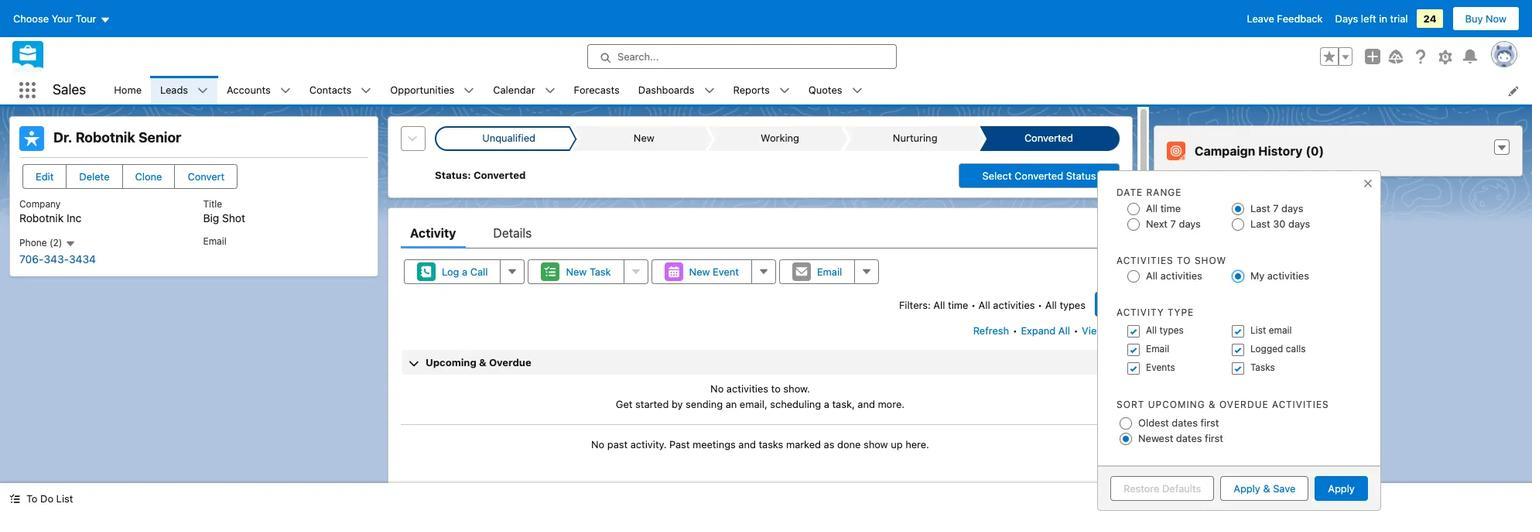 Task type: vqa. For each thing, say whether or not it's contained in the screenshot.
All activities
yes



Task type: locate. For each thing, give the bounding box(es) containing it.
and left tasks
[[739, 438, 756, 451]]

0 horizontal spatial apply
[[1234, 482, 1261, 494]]

7
[[1274, 202, 1279, 214], [1171, 218, 1177, 230]]

a right log at the bottom left of page
[[462, 266, 468, 278]]

activities down activities to show at the right of the page
[[1161, 270, 1203, 282]]

0 vertical spatial dates
[[1172, 416, 1198, 429]]

new down dashboards link
[[634, 132, 655, 144]]

activity up all types
[[1117, 307, 1165, 318]]

0 horizontal spatial a
[[462, 266, 468, 278]]

1 horizontal spatial list
[[1251, 324, 1267, 336]]

1 horizontal spatial &
[[1209, 399, 1217, 410]]

1 horizontal spatial no
[[711, 382, 724, 395]]

0 horizontal spatial &
[[479, 356, 487, 368]]

restore defaults button
[[1111, 476, 1215, 501]]

tab list containing activity
[[401, 218, 1120, 249]]

and
[[858, 398, 875, 410], [739, 438, 756, 451]]

text default image inside the 'quotes' list item
[[852, 85, 863, 96]]

0 horizontal spatial activity
[[410, 226, 456, 240]]

to left show.
[[772, 382, 781, 395]]

calendar
[[493, 83, 535, 96]]

status down converted link at the right
[[1067, 170, 1097, 182]]

no past activity. past meetings and tasks marked as done show up here.
[[592, 438, 930, 451]]

to do list button
[[0, 483, 82, 514]]

0 horizontal spatial to
[[772, 382, 781, 395]]

1 horizontal spatial a
[[824, 398, 830, 410]]

0 vertical spatial &
[[479, 356, 487, 368]]

0 vertical spatial robotnik
[[76, 129, 135, 146]]

oldest dates first
[[1139, 416, 1220, 429]]

status inside button
[[1067, 170, 1097, 182]]

robotnik up delete button
[[76, 129, 135, 146]]

leads list item
[[151, 76, 218, 105]]

7 up 30
[[1274, 202, 1279, 214]]

no up the sending
[[711, 382, 724, 395]]

1 vertical spatial a
[[824, 398, 830, 410]]

activities for no activities to show. get started by sending an email, scheduling a task, and more.
[[727, 382, 769, 395]]

1 last from the top
[[1251, 202, 1271, 214]]

1 horizontal spatial apply
[[1329, 482, 1355, 494]]

text default image right contacts
[[361, 85, 372, 96]]

& inside upcoming & overdue dropdown button
[[479, 356, 487, 368]]

all right expand
[[1059, 324, 1071, 337]]

1 horizontal spatial status
[[1067, 170, 1097, 182]]

new event button
[[652, 259, 752, 284]]

0 vertical spatial no
[[711, 382, 724, 395]]

working link
[[716, 126, 841, 151]]

path options list box
[[435, 126, 1120, 151]]

1 horizontal spatial email
[[817, 266, 843, 278]]

text default image inside reports 'list item'
[[779, 85, 790, 96]]

opportunities list item
[[381, 76, 484, 105]]

last left 30
[[1251, 218, 1271, 230]]

text default image for reports
[[779, 85, 790, 96]]

• left expand
[[1013, 324, 1018, 337]]

1 horizontal spatial activity
[[1117, 307, 1165, 318]]

types down type
[[1160, 324, 1184, 336]]

activities right my
[[1268, 270, 1310, 282]]

1 vertical spatial robotnik
[[19, 211, 64, 225]]

text default image inside to do list button
[[9, 493, 20, 504]]

converted up select converted status
[[1025, 132, 1074, 144]]

1 vertical spatial first
[[1205, 432, 1224, 444]]

to
[[26, 492, 38, 505]]

1 vertical spatial email
[[817, 266, 843, 278]]

& inside 'apply & save' button
[[1264, 482, 1271, 494]]

to
[[1178, 254, 1192, 266], [772, 382, 781, 395]]

text default image
[[197, 85, 208, 96], [280, 85, 291, 96], [779, 85, 790, 96], [852, 85, 863, 96], [1497, 142, 1508, 153], [65, 238, 76, 249]]

converted down converted link at the right
[[1015, 170, 1064, 182]]

apply inside 'apply & save' button
[[1234, 482, 1261, 494]]

list
[[105, 76, 1533, 105]]

all
[[1147, 202, 1158, 214], [1147, 270, 1158, 282], [934, 299, 946, 311], [979, 299, 991, 311], [1046, 299, 1057, 311], [1147, 324, 1157, 336], [1059, 324, 1071, 337], [1108, 324, 1119, 337]]

text default image inside the dashboards list item
[[704, 85, 715, 96]]

dates for oldest
[[1172, 416, 1198, 429]]

dashboards link
[[629, 76, 704, 105]]

apply right save
[[1329, 482, 1355, 494]]

converted
[[1025, 132, 1074, 144], [474, 169, 526, 181], [1015, 170, 1064, 182]]

logged calls
[[1251, 343, 1306, 355]]

activity for activity
[[410, 226, 456, 240]]

refresh
[[974, 324, 1010, 337]]

call
[[470, 266, 488, 278]]

0 horizontal spatial and
[[739, 438, 756, 451]]

1 horizontal spatial time
[[1161, 202, 1181, 214]]

robotnik for dr.
[[76, 129, 135, 146]]

706-343-3434
[[19, 252, 96, 265]]

0 vertical spatial email
[[203, 235, 227, 247]]

1 apply from the left
[[1234, 482, 1261, 494]]

text default image for opportunities
[[464, 85, 475, 96]]

text default image
[[361, 85, 372, 96], [464, 85, 475, 96], [545, 85, 556, 96], [704, 85, 715, 96], [9, 493, 20, 504]]

days down all time
[[1179, 218, 1201, 230]]

and inside no activities to show. get started by sending an email, scheduling a task, and more.
[[858, 398, 875, 410]]

text default image inside "contacts" list item
[[361, 85, 372, 96]]

text default image for accounts
[[280, 85, 291, 96]]

no
[[711, 382, 724, 395], [592, 438, 605, 451]]

time up the next 7 days
[[1161, 202, 1181, 214]]

0 vertical spatial activity
[[410, 226, 456, 240]]

apply for apply
[[1329, 482, 1355, 494]]

calendar link
[[484, 76, 545, 105]]

activities up the email,
[[727, 382, 769, 395]]

0 vertical spatial and
[[858, 398, 875, 410]]

apply inside the apply button
[[1329, 482, 1355, 494]]

0 vertical spatial types
[[1060, 299, 1086, 311]]

1 vertical spatial list
[[56, 492, 73, 505]]

0 vertical spatial time
[[1161, 202, 1181, 214]]

list inside button
[[56, 492, 73, 505]]

status up activity link
[[435, 169, 468, 181]]

0 horizontal spatial time
[[948, 299, 969, 311]]

senior
[[138, 129, 181, 146]]

all down date range
[[1147, 202, 1158, 214]]

& for upcoming
[[479, 356, 487, 368]]

no for activities
[[711, 382, 724, 395]]

1 horizontal spatial 7
[[1274, 202, 1279, 214]]

newest dates first
[[1139, 432, 1224, 444]]

types
[[1060, 299, 1086, 311], [1160, 324, 1184, 336]]

list
[[1251, 324, 1267, 336], [56, 492, 73, 505]]

• up refresh
[[972, 299, 976, 311]]

dates down oldest dates first
[[1177, 432, 1203, 444]]

0 vertical spatial a
[[462, 266, 468, 278]]

accounts link
[[218, 76, 280, 105]]

campaign history (0)
[[1195, 144, 1325, 158]]

activity up log at the bottom left of page
[[410, 226, 456, 240]]

contacts list item
[[300, 76, 381, 105]]

0 vertical spatial last
[[1251, 202, 1271, 214]]

1 vertical spatial dates
[[1177, 432, 1203, 444]]

up
[[891, 438, 903, 451]]

company
[[19, 198, 61, 210]]

search...
[[618, 50, 659, 63]]

0 vertical spatial 7
[[1274, 202, 1279, 214]]

1 vertical spatial types
[[1160, 324, 1184, 336]]

1 vertical spatial last
[[1251, 218, 1271, 230]]

robotnik down company
[[19, 211, 64, 225]]

1 horizontal spatial robotnik
[[76, 129, 135, 146]]

0 horizontal spatial no
[[592, 438, 605, 451]]

history
[[1259, 144, 1303, 158]]

a left task,
[[824, 398, 830, 410]]

1 vertical spatial to
[[772, 382, 781, 395]]

refresh button
[[973, 318, 1010, 343]]

working
[[761, 132, 799, 144]]

expand all button
[[1021, 318, 1071, 343]]

leave feedback
[[1248, 12, 1323, 25]]

list right do
[[56, 492, 73, 505]]

as
[[824, 438, 835, 451]]

show
[[1195, 254, 1227, 266]]

no left past
[[592, 438, 605, 451]]

0 vertical spatial first
[[1201, 416, 1220, 429]]

new event
[[689, 266, 739, 278]]

types up "view"
[[1060, 299, 1086, 311]]

forecasts
[[574, 83, 620, 96]]

activities
[[1273, 399, 1330, 410]]

3434
[[69, 252, 96, 265]]

sales
[[53, 81, 86, 98]]

2 horizontal spatial email
[[1147, 343, 1170, 355]]

type
[[1168, 307, 1195, 318]]

converted right :
[[474, 169, 526, 181]]

and right task,
[[858, 398, 875, 410]]

quotes link
[[800, 76, 852, 105]]

:
[[468, 169, 471, 181]]

robotnik inside company robotnik inc
[[19, 211, 64, 225]]

1 vertical spatial activity
[[1117, 307, 1165, 318]]

0 horizontal spatial list
[[56, 492, 73, 505]]

to up all activities at the right
[[1178, 254, 1192, 266]]

0 horizontal spatial 7
[[1171, 218, 1177, 230]]

2 last from the top
[[1251, 218, 1271, 230]]

first for oldest dates first
[[1201, 416, 1220, 429]]

1 horizontal spatial and
[[858, 398, 875, 410]]

new left task
[[566, 266, 587, 278]]

filters:
[[900, 299, 931, 311]]

reports list item
[[724, 76, 800, 105]]

a
[[462, 266, 468, 278], [824, 398, 830, 410]]

list up logged
[[1251, 324, 1267, 336]]

robotnik for company
[[19, 211, 64, 225]]

campaign
[[1195, 144, 1256, 158]]

home link
[[105, 76, 151, 105]]

apply left save
[[1234, 482, 1261, 494]]

all time
[[1147, 202, 1181, 214]]

activities inside no activities to show. get started by sending an email, scheduling a task, and more.
[[727, 382, 769, 395]]

a inside button
[[462, 266, 468, 278]]

days left in trial
[[1336, 12, 1409, 25]]

no inside no activities to show. get started by sending an email, scheduling a task, and more.
[[711, 382, 724, 395]]

0 vertical spatial to
[[1178, 254, 1192, 266]]

all types
[[1147, 324, 1184, 336]]

do
[[40, 492, 53, 505]]

group
[[1321, 47, 1353, 66]]

activities up refresh
[[994, 299, 1035, 311]]

view all link
[[1082, 318, 1120, 343]]

select converted status button
[[959, 163, 1120, 188]]

event
[[713, 266, 739, 278]]

details
[[494, 226, 532, 240]]

status : converted
[[435, 169, 526, 181]]

days up last 30 days
[[1282, 202, 1304, 214]]

1 horizontal spatial types
[[1160, 324, 1184, 336]]

choose
[[13, 12, 49, 25]]

opportunities
[[390, 83, 455, 96]]

2 apply from the left
[[1329, 482, 1355, 494]]

overdue
[[489, 356, 532, 368]]

text default image left calendar link
[[464, 85, 475, 96]]

log a call button
[[404, 259, 501, 284]]

text default image inside accounts list item
[[280, 85, 291, 96]]

calls
[[1286, 343, 1306, 355]]

1 vertical spatial and
[[739, 438, 756, 451]]

1 vertical spatial time
[[948, 299, 969, 311]]

7 for next
[[1171, 218, 1177, 230]]

text default image inside opportunities list item
[[464, 85, 475, 96]]

1 vertical spatial 7
[[1171, 218, 1177, 230]]

1 horizontal spatial new
[[634, 132, 655, 144]]

new inside path options list box
[[634, 132, 655, 144]]

no for past
[[592, 438, 605, 451]]

new left event at the left
[[689, 266, 710, 278]]

text default image left the to
[[9, 493, 20, 504]]

text default image right calendar
[[545, 85, 556, 96]]

in
[[1380, 12, 1388, 25]]

dates up newest dates first
[[1172, 416, 1198, 429]]

time right filters:
[[948, 299, 969, 311]]

days right 30
[[1289, 218, 1311, 230]]

2 horizontal spatial &
[[1264, 482, 1271, 494]]

last up last 30 days
[[1251, 202, 1271, 214]]

text default image inside calendar list item
[[545, 85, 556, 96]]

2 horizontal spatial new
[[689, 266, 710, 278]]

2 vertical spatial &
[[1264, 482, 1271, 494]]

status
[[435, 169, 468, 181], [1067, 170, 1097, 182]]

email
[[203, 235, 227, 247], [817, 266, 843, 278], [1147, 343, 1170, 355]]

0 horizontal spatial robotnik
[[19, 211, 64, 225]]

leads link
[[151, 76, 197, 105]]

contacts link
[[300, 76, 361, 105]]

last for last 30 days
[[1251, 218, 1271, 230]]

text default image inside leads list item
[[197, 85, 208, 96]]

text default image left reports link
[[704, 85, 715, 96]]

tab list
[[401, 218, 1120, 249]]

activities
[[1117, 254, 1174, 266]]

restore defaults
[[1124, 482, 1202, 494]]

7 right 'next'
[[1171, 218, 1177, 230]]

2 vertical spatial email
[[1147, 343, 1170, 355]]

new for new task
[[566, 266, 587, 278]]

1 vertical spatial no
[[592, 438, 605, 451]]

0 horizontal spatial new
[[566, 266, 587, 278]]

next 7 days
[[1147, 218, 1201, 230]]



Task type: describe. For each thing, give the bounding box(es) containing it.
text default image for dashboards
[[704, 85, 715, 96]]

restore
[[1124, 482, 1160, 494]]

all right filters:
[[934, 299, 946, 311]]

by
[[672, 398, 683, 410]]

phone
[[19, 237, 47, 249]]

days for last 30 days
[[1289, 218, 1311, 230]]

activities for my activities
[[1268, 270, 1310, 282]]

nurturing
[[893, 132, 938, 144]]

dates for newest
[[1177, 432, 1203, 444]]

days for next 7 days
[[1179, 218, 1201, 230]]

range
[[1147, 187, 1182, 198]]

all down activities on the right of the page
[[1147, 270, 1158, 282]]

to do list
[[26, 492, 73, 505]]

delete
[[79, 170, 110, 183]]

dr.
[[53, 129, 72, 146]]

edit button
[[22, 164, 67, 189]]

task
[[590, 266, 611, 278]]

clone
[[135, 170, 162, 183]]

company robotnik inc
[[19, 198, 82, 225]]

& for apply
[[1264, 482, 1271, 494]]

to inside no activities to show. get started by sending an email, scheduling a task, and more.
[[772, 382, 781, 395]]

expand
[[1021, 324, 1056, 337]]

all activities
[[1147, 270, 1203, 282]]

next
[[1147, 218, 1168, 230]]

trial
[[1391, 12, 1409, 25]]

converted link
[[987, 126, 1112, 151]]

upcoming & overdue
[[426, 356, 532, 368]]

• up expand
[[1038, 299, 1043, 311]]

text default image for calendar
[[545, 85, 556, 96]]

converted inside button
[[1015, 170, 1064, 182]]

feedback
[[1278, 12, 1323, 25]]

now
[[1486, 12, 1507, 25]]

0 vertical spatial list
[[1251, 324, 1267, 336]]

7 for last
[[1274, 202, 1279, 214]]

(2)
[[50, 237, 62, 249]]

accounts list item
[[218, 76, 300, 105]]

apply & save
[[1234, 482, 1296, 494]]

dashboards list item
[[629, 76, 724, 105]]

delete button
[[66, 164, 123, 189]]

text default image for contacts
[[361, 85, 372, 96]]

phone (2)
[[19, 237, 65, 249]]

text default image for quotes
[[852, 85, 863, 96]]

select converted status
[[983, 170, 1097, 182]]

task,
[[833, 398, 855, 410]]

dr. robotnik senior
[[53, 129, 181, 146]]

reports link
[[724, 76, 779, 105]]

convert
[[188, 170, 225, 183]]

view
[[1082, 324, 1105, 337]]

more.
[[878, 398, 905, 410]]

0 horizontal spatial status
[[435, 169, 468, 181]]

email inside button
[[817, 266, 843, 278]]

706-
[[19, 252, 44, 265]]

days for last 7 days
[[1282, 202, 1304, 214]]

details link
[[494, 218, 532, 249]]

buy now button
[[1453, 6, 1520, 31]]

text default image inside phone (2) dropdown button
[[65, 238, 76, 249]]

activity for activity type
[[1117, 307, 1165, 318]]

choose your tour
[[13, 12, 96, 25]]

1 vertical spatial &
[[1209, 399, 1217, 410]]

oldest
[[1139, 416, 1170, 429]]

activities to show
[[1117, 254, 1227, 266]]

all up 'refresh • expand all • view all'
[[1046, 299, 1057, 311]]

logged
[[1251, 343, 1284, 355]]

all down activity type
[[1147, 324, 1157, 336]]

1 horizontal spatial to
[[1178, 254, 1192, 266]]

an
[[726, 398, 737, 410]]

new link
[[580, 126, 706, 151]]

your
[[52, 12, 73, 25]]

email,
[[740, 398, 768, 410]]

lead image
[[19, 126, 44, 151]]

defaults
[[1163, 482, 1202, 494]]

convert button
[[175, 164, 238, 189]]

overdue
[[1220, 399, 1269, 410]]

buy now
[[1466, 12, 1507, 25]]

a inside no activities to show. get started by sending an email, scheduling a task, and more.
[[824, 398, 830, 410]]

show
[[864, 438, 888, 451]]

list containing home
[[105, 76, 1533, 105]]

activity link
[[410, 218, 456, 249]]

reports
[[734, 83, 770, 96]]

0 horizontal spatial email
[[203, 235, 227, 247]]

title
[[203, 198, 222, 210]]

new for new event
[[689, 266, 710, 278]]

buy
[[1466, 12, 1484, 25]]

0 horizontal spatial types
[[1060, 299, 1086, 311]]

select
[[983, 170, 1012, 182]]

leave feedback link
[[1248, 12, 1323, 25]]

last 30 days
[[1251, 218, 1311, 230]]

706-343-3434 link
[[19, 252, 96, 265]]

30
[[1274, 218, 1286, 230]]

apply for apply & save
[[1234, 482, 1261, 494]]

opportunities link
[[381, 76, 464, 105]]

calendar list item
[[484, 76, 565, 105]]

past
[[670, 438, 690, 451]]

left
[[1362, 12, 1377, 25]]

contacts
[[309, 83, 352, 96]]

unqualified link
[[444, 128, 570, 149]]

converted inside path options list box
[[1025, 132, 1074, 144]]

past
[[608, 438, 628, 451]]

clone button
[[122, 164, 175, 189]]

big
[[203, 211, 219, 225]]

new for new
[[634, 132, 655, 144]]

edit
[[36, 170, 54, 183]]

inc
[[67, 211, 82, 225]]

all right "view"
[[1108, 324, 1119, 337]]

first for newest dates first
[[1205, 432, 1224, 444]]

no activities to show. get started by sending an email, scheduling a task, and more.
[[616, 382, 905, 410]]

log a call
[[442, 266, 488, 278]]

upcoming
[[426, 356, 477, 368]]

show.
[[784, 382, 810, 395]]

date range
[[1117, 187, 1182, 198]]

started
[[636, 398, 669, 410]]

(0)
[[1306, 144, 1325, 158]]

upcoming
[[1149, 399, 1206, 410]]

phone (2) button
[[19, 237, 76, 249]]

text default image for leads
[[197, 85, 208, 96]]

dashboards
[[639, 83, 695, 96]]

quotes list item
[[800, 76, 872, 105]]

• left "view"
[[1074, 324, 1079, 337]]

here.
[[906, 438, 930, 451]]

email button
[[780, 259, 856, 284]]

activities for all activities
[[1161, 270, 1203, 282]]

last for last 7 days
[[1251, 202, 1271, 214]]

my
[[1251, 270, 1265, 282]]

date
[[1117, 187, 1144, 198]]

all up refresh
[[979, 299, 991, 311]]

sort
[[1117, 399, 1145, 410]]



